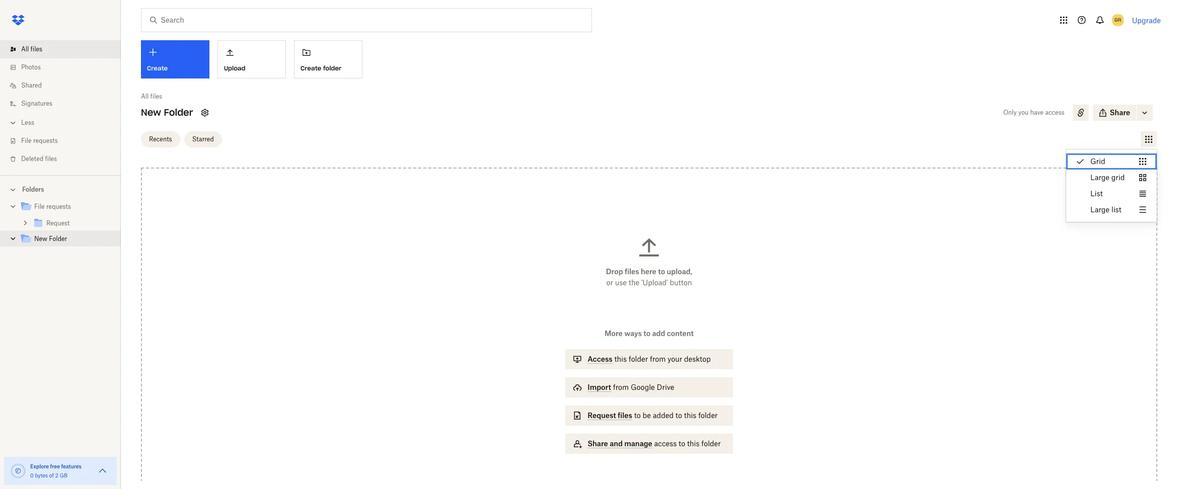 Task type: describe. For each thing, give the bounding box(es) containing it.
manage
[[625, 440, 652, 448]]

of
[[49, 473, 54, 479]]

explore
[[30, 464, 49, 470]]

access this folder from your desktop
[[588, 355, 711, 364]]

share for share and manage access to this folder
[[588, 440, 608, 448]]

drive
[[657, 383, 675, 392]]

0 vertical spatial from
[[650, 355, 666, 364]]

grid radio item
[[1067, 154, 1157, 170]]

folder inside create folder button
[[323, 64, 341, 72]]

deleted files link
[[8, 150, 121, 168]]

request
[[588, 411, 616, 420]]

more ways to add content
[[605, 329, 694, 338]]

features
[[61, 464, 82, 470]]

2 vertical spatial this
[[687, 440, 700, 448]]

2
[[55, 473, 58, 479]]

large grid radio item
[[1067, 170, 1157, 186]]

folder inside 'new folder' link
[[49, 235, 67, 243]]

have
[[1030, 109, 1044, 116]]

share button
[[1093, 105, 1137, 121]]

import
[[588, 383, 611, 392]]

0 vertical spatial file requests link
[[8, 132, 121, 150]]

folders
[[22, 186, 44, 193]]

deleted
[[21, 155, 43, 163]]

file requests inside group
[[34, 203, 71, 210]]

all files inside list item
[[21, 45, 42, 53]]

1 vertical spatial all
[[141, 93, 149, 100]]

less image
[[8, 118, 18, 128]]

signatures link
[[8, 95, 121, 113]]

drop files here to upload, or use the 'upload' button
[[606, 267, 693, 287]]

files inside more ways to add content element
[[618, 411, 632, 420]]

all files list item
[[0, 40, 121, 58]]

shared
[[21, 82, 42, 89]]

content
[[667, 329, 694, 338]]

0 horizontal spatial from
[[613, 383, 629, 392]]

share for share
[[1110, 108, 1130, 117]]

new folder inside group
[[34, 235, 67, 243]]

upload,
[[667, 267, 693, 276]]

less
[[21, 119, 34, 126]]

create folder button
[[294, 40, 363, 79]]

large list
[[1091, 205, 1122, 214]]

recents button
[[141, 131, 180, 147]]

to down request files to be added to this folder
[[679, 440, 685, 448]]

group containing file requests
[[0, 197, 121, 255]]

create
[[301, 64, 321, 72]]

1 vertical spatial file requests link
[[20, 200, 113, 214]]

list
[[1112, 205, 1122, 214]]

added
[[653, 411, 674, 420]]

access for have
[[1045, 109, 1065, 116]]

access
[[588, 355, 613, 364]]

to left add
[[644, 329, 651, 338]]

only
[[1004, 109, 1017, 116]]

upgrade
[[1132, 16, 1161, 24]]

ways
[[624, 329, 642, 338]]

list
[[1091, 189, 1103, 198]]

folders button
[[0, 182, 121, 197]]

shared link
[[8, 77, 121, 95]]

photos
[[21, 63, 41, 71]]

be
[[643, 411, 651, 420]]

1 horizontal spatial new
[[141, 107, 161, 118]]



Task type: locate. For each thing, give the bounding box(es) containing it.
grid
[[1091, 157, 1106, 166]]

photos link
[[8, 58, 121, 77]]

1 vertical spatial large
[[1091, 205, 1110, 214]]

1 vertical spatial folder
[[49, 235, 67, 243]]

1 vertical spatial requests
[[46, 203, 71, 210]]

access right have
[[1045, 109, 1065, 116]]

0 horizontal spatial new
[[34, 235, 47, 243]]

1 horizontal spatial from
[[650, 355, 666, 364]]

1 vertical spatial all files
[[141, 93, 162, 100]]

share inside button
[[1110, 108, 1130, 117]]

list radio item
[[1067, 186, 1157, 202]]

and
[[610, 440, 623, 448]]

folder
[[164, 107, 193, 118], [49, 235, 67, 243]]

0 horizontal spatial new folder
[[34, 235, 67, 243]]

signatures
[[21, 100, 52, 107]]

0 vertical spatial all
[[21, 45, 29, 53]]

new up recents
[[141, 107, 161, 118]]

files
[[30, 45, 42, 53], [150, 93, 162, 100], [45, 155, 57, 163], [625, 267, 639, 276], [618, 411, 632, 420]]

0 vertical spatial all files
[[21, 45, 42, 53]]

this right added
[[684, 411, 697, 420]]

you
[[1019, 109, 1029, 116]]

1 horizontal spatial new folder
[[141, 107, 193, 118]]

this right access
[[615, 355, 627, 364]]

import from google drive
[[588, 383, 675, 392]]

starred
[[192, 135, 214, 143]]

requests
[[33, 137, 58, 145], [46, 203, 71, 210]]

quota usage element
[[10, 463, 26, 479]]

share
[[1110, 108, 1130, 117], [588, 440, 608, 448]]

1 horizontal spatial all
[[141, 93, 149, 100]]

access for manage
[[654, 440, 677, 448]]

1 vertical spatial file
[[34, 203, 45, 210]]

file requests link
[[8, 132, 121, 150], [20, 200, 113, 214]]

to right added
[[676, 411, 682, 420]]

to left be
[[634, 411, 641, 420]]

0
[[30, 473, 34, 479]]

share inside more ways to add content element
[[588, 440, 608, 448]]

drop
[[606, 267, 623, 276]]

0 vertical spatial new
[[141, 107, 161, 118]]

file down less
[[21, 137, 32, 145]]

group
[[0, 197, 121, 255]]

recents
[[149, 135, 172, 143]]

google
[[631, 383, 655, 392]]

here
[[641, 267, 657, 276]]

desktop
[[684, 355, 711, 364]]

access inside more ways to add content element
[[654, 440, 677, 448]]

2 large from the top
[[1091, 205, 1110, 214]]

1 horizontal spatial all files link
[[141, 92, 162, 102]]

new inside group
[[34, 235, 47, 243]]

files right deleted
[[45, 155, 57, 163]]

dropbox image
[[8, 10, 28, 30]]

access
[[1045, 109, 1065, 116], [654, 440, 677, 448]]

or
[[607, 278, 613, 287]]

free
[[50, 464, 60, 470]]

1 horizontal spatial folder
[[164, 107, 193, 118]]

files up photos
[[30, 45, 42, 53]]

large for large grid
[[1091, 173, 1110, 182]]

0 vertical spatial file
[[21, 137, 32, 145]]

1 vertical spatial new folder
[[34, 235, 67, 243]]

large down list
[[1091, 205, 1110, 214]]

all up photos
[[21, 45, 29, 53]]

requests up the deleted files
[[33, 137, 58, 145]]

0 vertical spatial share
[[1110, 108, 1130, 117]]

1 vertical spatial file requests
[[34, 203, 71, 210]]

0 vertical spatial requests
[[33, 137, 58, 145]]

more
[[605, 329, 623, 338]]

file
[[21, 137, 32, 145], [34, 203, 45, 210]]

file requests
[[21, 137, 58, 145], [34, 203, 71, 210]]

share up grid radio item
[[1110, 108, 1130, 117]]

0 horizontal spatial folder
[[49, 235, 67, 243]]

files up the
[[625, 267, 639, 276]]

1 large from the top
[[1091, 173, 1110, 182]]

all files link
[[8, 40, 121, 58], [141, 92, 162, 102]]

use
[[615, 278, 627, 287]]

share left and
[[588, 440, 608, 448]]

bytes
[[35, 473, 48, 479]]

new down folders
[[34, 235, 47, 243]]

large grid
[[1091, 173, 1125, 182]]

new
[[141, 107, 161, 118], [34, 235, 47, 243]]

1 vertical spatial this
[[684, 411, 697, 420]]

add
[[652, 329, 665, 338]]

'upload'
[[641, 278, 668, 287]]

1 vertical spatial new
[[34, 235, 47, 243]]

from right import
[[613, 383, 629, 392]]

your
[[668, 355, 682, 364]]

file requests link down folders button
[[20, 200, 113, 214]]

0 vertical spatial access
[[1045, 109, 1065, 116]]

requests inside list
[[33, 137, 58, 145]]

all up 'recents' button
[[141, 93, 149, 100]]

files up recents
[[150, 93, 162, 100]]

the
[[629, 278, 640, 287]]

0 vertical spatial this
[[615, 355, 627, 364]]

from left your
[[650, 355, 666, 364]]

new folder link
[[20, 233, 113, 246]]

all files
[[21, 45, 42, 53], [141, 93, 162, 100]]

1 horizontal spatial all files
[[141, 93, 162, 100]]

folder down folders button
[[49, 235, 67, 243]]

1 vertical spatial share
[[588, 440, 608, 448]]

create folder
[[301, 64, 341, 72]]

button
[[670, 278, 692, 287]]

all files up photos
[[21, 45, 42, 53]]

access right manage
[[654, 440, 677, 448]]

file down folders
[[34, 203, 45, 210]]

share and manage access to this folder
[[588, 440, 721, 448]]

list containing all files
[[0, 34, 121, 175]]

this
[[615, 355, 627, 364], [684, 411, 697, 420], [687, 440, 700, 448]]

all files link up 'shared' link
[[8, 40, 121, 58]]

1 vertical spatial from
[[613, 383, 629, 392]]

0 horizontal spatial all files link
[[8, 40, 121, 58]]

files inside drop files here to upload, or use the 'upload' button
[[625, 267, 639, 276]]

0 vertical spatial all files link
[[8, 40, 121, 58]]

request files to be added to this folder
[[588, 411, 718, 420]]

to
[[658, 267, 665, 276], [644, 329, 651, 338], [634, 411, 641, 420], [676, 411, 682, 420], [679, 440, 685, 448]]

file requests up the deleted files
[[21, 137, 58, 145]]

starred button
[[184, 131, 222, 147]]

only you have access
[[1004, 109, 1065, 116]]

requests inside group
[[46, 203, 71, 210]]

0 horizontal spatial all
[[21, 45, 29, 53]]

large
[[1091, 173, 1110, 182], [1091, 205, 1110, 214]]

file requests down folders button
[[34, 203, 71, 210]]

0 vertical spatial large
[[1091, 173, 1110, 182]]

gb
[[60, 473, 68, 479]]

file requests inside list
[[21, 137, 58, 145]]

folder up recents
[[164, 107, 193, 118]]

1 horizontal spatial share
[[1110, 108, 1130, 117]]

more ways to add content element
[[564, 328, 735, 464]]

grid
[[1112, 173, 1125, 182]]

requests down folders button
[[46, 203, 71, 210]]

0 horizontal spatial access
[[654, 440, 677, 448]]

0 vertical spatial new folder
[[141, 107, 193, 118]]

file requests link up the deleted files
[[8, 132, 121, 150]]

large for large list
[[1091, 205, 1110, 214]]

explore free features 0 bytes of 2 gb
[[30, 464, 82, 479]]

to inside drop files here to upload, or use the 'upload' button
[[658, 267, 665, 276]]

files inside list item
[[30, 45, 42, 53]]

0 horizontal spatial share
[[588, 440, 608, 448]]

0 horizontal spatial file
[[21, 137, 32, 145]]

1 horizontal spatial file
[[34, 203, 45, 210]]

list
[[0, 34, 121, 175]]

to right here
[[658, 267, 665, 276]]

all files link up recents
[[141, 92, 162, 102]]

0 vertical spatial folder
[[164, 107, 193, 118]]

this down request files to be added to this folder
[[687, 440, 700, 448]]

all inside all files list item
[[21, 45, 29, 53]]

deleted files
[[21, 155, 57, 163]]

0 horizontal spatial all files
[[21, 45, 42, 53]]

all files up recents
[[141, 93, 162, 100]]

files left be
[[618, 411, 632, 420]]

upgrade link
[[1132, 16, 1161, 24]]

0 vertical spatial file requests
[[21, 137, 58, 145]]

folder
[[323, 64, 341, 72], [629, 355, 648, 364], [699, 411, 718, 420], [702, 440, 721, 448]]

1 vertical spatial access
[[654, 440, 677, 448]]

large down grid
[[1091, 173, 1110, 182]]

new folder
[[141, 107, 193, 118], [34, 235, 67, 243]]

all
[[21, 45, 29, 53], [141, 93, 149, 100]]

1 vertical spatial all files link
[[141, 92, 162, 102]]

large list radio item
[[1067, 202, 1157, 218]]

1 horizontal spatial access
[[1045, 109, 1065, 116]]

from
[[650, 355, 666, 364], [613, 383, 629, 392]]



Task type: vqa. For each thing, say whether or not it's contained in the screenshot.


